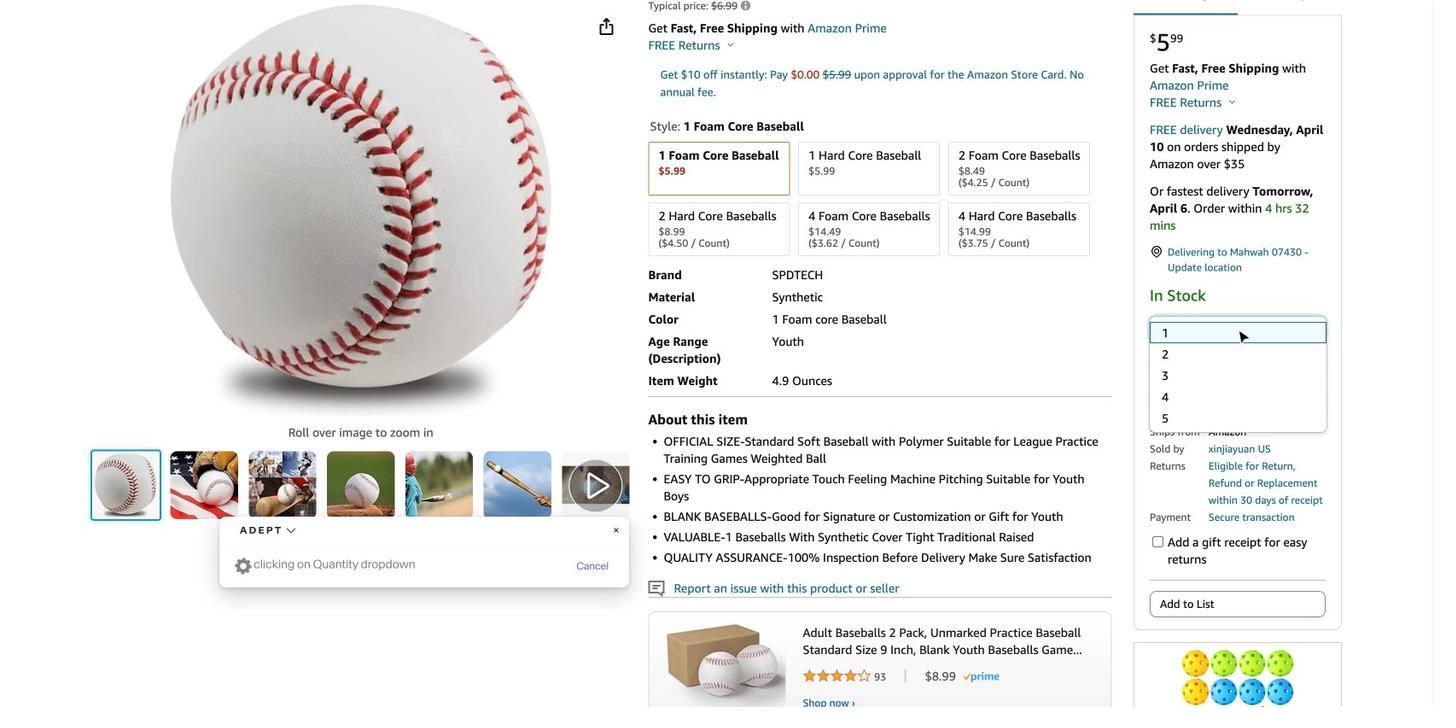 Task type: locate. For each thing, give the bounding box(es) containing it.
None submit
[[92, 451, 160, 519], [171, 451, 238, 519], [249, 451, 317, 519], [327, 451, 395, 519], [406, 451, 473, 519], [484, 451, 552, 519], [562, 451, 630, 519], [92, 451, 160, 519], [171, 451, 238, 519], [249, 451, 317, 519], [327, 451, 395, 519], [406, 451, 473, 519], [484, 451, 552, 519], [562, 451, 630, 519]]

option
[[1150, 322, 1327, 343], [1150, 343, 1327, 365], [1150, 365, 1327, 386], [1150, 386, 1327, 407], [1150, 407, 1327, 429], [1150, 429, 1327, 450]]

popover image
[[1230, 99, 1236, 104]]

option group
[[644, 138, 1112, 260]]

dropdown image
[[1310, 325, 1319, 332]]

2 option from the top
[[1150, 343, 1327, 365]]

popover image
[[728, 42, 734, 47]]

list box
[[1150, 322, 1327, 707]]

6 option from the top
[[1150, 429, 1327, 450]]

report an issue with this product or seller image
[[649, 581, 665, 597]]

4 option from the top
[[1150, 386, 1327, 407]]

None radio
[[1150, 591, 1326, 617]]

None checkbox
[[1153, 536, 1164, 547]]

tab list
[[1134, 0, 1343, 16]]

blank baseball standard official size 9 inch suitable for youth league practice training machine pitching for signature adapt to bat play image
[[169, 4, 553, 417]]



Task type: describe. For each thing, give the bounding box(es) containing it.
1 option from the top
[[1150, 322, 1327, 343]]

learn more about amazon pricing and savings image
[[741, 1, 751, 13]]

3 option from the top
[[1150, 365, 1327, 386]]

5 option from the top
[[1150, 407, 1327, 429]]



Task type: vqa. For each thing, say whether or not it's contained in the screenshot.
TAB LIST
yes



